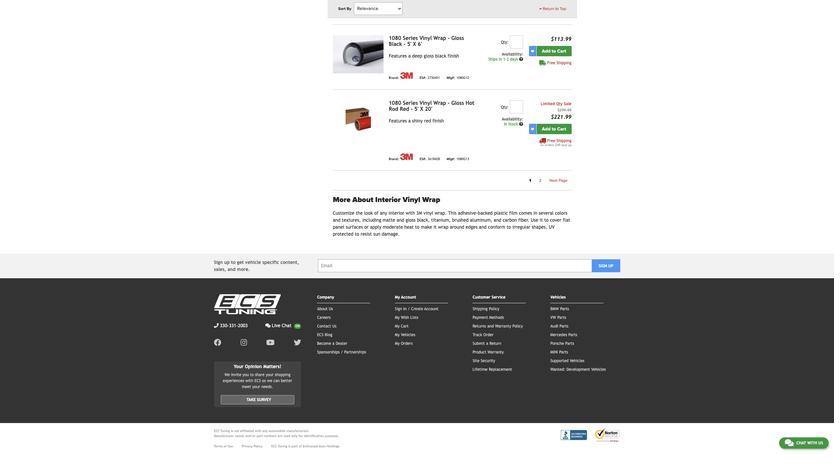 Task type: describe. For each thing, give the bounding box(es) containing it.
return to top link
[[540, 6, 567, 12]]

a for shiny
[[409, 118, 411, 124]]

mini parts link
[[551, 350, 569, 355]]

aluminum,
[[471, 218, 493, 223]]

331-
[[229, 323, 238, 328]]

up for sign up to get vehicle specific content, sales, and more.
[[224, 260, 230, 265]]

ecs inside we invite you to share your shopping experiences with ecs so we can better meet your needs.
[[255, 379, 261, 384]]

0 horizontal spatial in
[[499, 57, 503, 62]]

parts for audi parts
[[560, 324, 569, 329]]

holdings
[[327, 445, 340, 449]]

order
[[484, 333, 494, 337]]

1 3m - corporate logo image from the top
[[401, 7, 413, 14]]

terms of use link
[[214, 444, 233, 449]]

cart for 2nd add to cart "button" from the top of the page
[[558, 126, 567, 132]]

and up order
[[488, 324, 494, 329]]

wrap for 5′
[[434, 100, 447, 106]]

returns
[[473, 324, 487, 329]]

gloss for 1080 series vinyl wrap - gloss hot rod red - 5′ x 20′
[[452, 100, 465, 106]]

interior
[[389, 211, 405, 216]]

phone image
[[214, 323, 219, 328]]

ecs for ecs tuning is not affiliated with any automobile manufacturers. manufacturer names and/or part numbers are used only for identification purposes.
[[214, 430, 220, 433]]

development
[[567, 367, 591, 372]]

next
[[550, 178, 558, 183]]

- right the black
[[404, 41, 406, 47]]

and up panel in the left of the page
[[333, 218, 341, 223]]

parts for bmw parts
[[561, 307, 570, 311]]

on
[[541, 143, 544, 147]]

x inside 1080 series vinyl wrap - gloss black - 5′ x 6′
[[413, 41, 417, 47]]

about us link
[[317, 307, 333, 311]]

sign for sign in / create account
[[395, 307, 403, 311]]

mfg#: for 1080 series vinyl wrap - gloss black - 5′ x 6′
[[447, 76, 456, 80]]

to inside sign up to get vehicle specific content, sales, and more.
[[231, 260, 236, 265]]

porsche parts link
[[551, 341, 575, 346]]

1080g12
[[457, 76, 470, 80]]

0 vertical spatial return
[[543, 6, 555, 11]]

es#3618421 - 1080g377 - 1080 series vinyl wrap - cosmic blue - 5 x 5 - features a shiny blue finish - 3m - audi bmw volkswagen mercedes benz mini porsche image
[[333, 0, 384, 5]]

my for my vehicles
[[395, 333, 400, 337]]

3618428
[[428, 157, 440, 161]]

needs.
[[262, 385, 274, 390]]

1080 series vinyl wrap - gloss black - 5′ x 6′
[[389, 35, 465, 47]]

vehicles up wanted: development vehicles at bottom
[[570, 359, 585, 363]]

policy for shipping policy
[[489, 307, 500, 311]]

1080g13
[[457, 157, 470, 161]]

0 horizontal spatial account
[[402, 295, 417, 300]]

features a shiny red finish
[[389, 118, 444, 124]]

by
[[347, 6, 352, 11]]

around
[[450, 225, 465, 230]]

availability: for limited qty sale
[[502, 117, 524, 122]]

and inside sign up to get vehicle specific content, sales, and more.
[[228, 267, 236, 272]]

backed
[[478, 211, 493, 216]]

become a dealer link
[[317, 341, 348, 346]]

shipping for free shipping
[[557, 61, 572, 65]]

shopping
[[275, 373, 291, 378]]

a for deep
[[409, 53, 411, 59]]

- right red
[[411, 106, 413, 112]]

0 vertical spatial chat
[[282, 323, 292, 328]]

enthusiast auto holdings link
[[303, 444, 340, 449]]

brand: for 1080 series vinyl wrap - gloss black - 5′ x 6′
[[389, 76, 399, 80]]

site security link
[[473, 359, 496, 363]]

payment methods link
[[473, 315, 505, 320]]

tuning for not
[[221, 430, 230, 433]]

1 vertical spatial account
[[425, 307, 439, 311]]

protected
[[333, 232, 354, 237]]

es#: 2730451
[[420, 76, 440, 80]]

1 vertical spatial finish
[[433, 118, 444, 124]]

facebook logo image
[[214, 339, 221, 346]]

to down surfaces
[[355, 232, 360, 237]]

0 horizontal spatial in
[[404, 307, 407, 311]]

flat
[[563, 218, 571, 223]]

methods
[[490, 315, 505, 320]]

add to cart for 2nd add to cart "button" from the top of the page
[[542, 126, 567, 132]]

2 vertical spatial shipping
[[473, 307, 488, 311]]

identification
[[304, 435, 324, 438]]

qty: for 1080 series vinyl wrap - gloss black - 5′ x 6′
[[501, 40, 509, 45]]

1080 for 1080 series vinyl wrap - gloss black - 5′ x 6′
[[389, 35, 402, 41]]

with inside customize the look of any interior with 3m vinyl wrap. this adhesive-backed plastic film comes in several colors and textures, including matte and gloss black, titanium, brushed aluminum, and carbon fiber. use it to cover flat panel surfaces or apply moderate heat to make it wrap around edges and conform to irregular shapes. uv protected to resist sun damage.
[[406, 211, 415, 216]]

so
[[262, 379, 266, 384]]

vinyl for 6′
[[420, 35, 432, 41]]

limited
[[541, 102, 556, 106]]

and up the conform
[[494, 218, 502, 223]]

audi parts
[[551, 324, 569, 329]]

carbon
[[503, 218, 517, 223]]

track order
[[473, 333, 494, 337]]

in inside customize the look of any interior with 3m vinyl wrap. this adhesive-backed plastic film comes in several colors and textures, including matte and gloss black, titanium, brushed aluminum, and carbon fiber. use it to cover flat panel surfaces or apply moderate heat to make it wrap around edges and conform to irregular shapes. uv protected to resist sun damage.
[[534, 211, 538, 216]]

comments image
[[786, 439, 795, 447]]

0 horizontal spatial about
[[317, 307, 328, 311]]

careers
[[317, 315, 331, 320]]

1 vertical spatial chat
[[797, 441, 807, 446]]

experiences
[[223, 379, 244, 384]]

availability: for $113.99
[[502, 52, 524, 57]]

series for red
[[403, 100, 418, 106]]

0 vertical spatial finish
[[448, 53, 460, 59]]

customize
[[333, 211, 355, 216]]

names
[[235, 435, 245, 438]]

instagram logo image
[[241, 339, 247, 346]]

0 vertical spatial in
[[504, 122, 508, 127]]

any inside customize the look of any interior with 3m vinyl wrap. this adhesive-backed plastic film comes in several colors and textures, including matte and gloss black, titanium, brushed aluminum, and carbon fiber. use it to cover flat panel surfaces or apply moderate heat to make it wrap around edges and conform to irregular shapes. uv protected to resist sun damage.
[[380, 211, 388, 216]]

privacy policy link
[[242, 444, 263, 449]]

chat with us link
[[780, 438, 830, 449]]

1080 for 1080 series vinyl wrap - gloss hot rod red - 5′ x 20′
[[389, 100, 402, 106]]

more
[[333, 196, 351, 204]]

1 horizontal spatial of
[[299, 445, 302, 449]]

2 vertical spatial wrap
[[423, 196, 441, 204]]

1 add to cart button from the top
[[537, 46, 572, 56]]

6′
[[418, 41, 422, 47]]

0 horizontal spatial your
[[253, 385, 260, 390]]

supported vehicles
[[551, 359, 585, 363]]

vehicles up orders at left bottom
[[401, 333, 416, 337]]

submit a return link
[[473, 341, 502, 346]]

sign for sign up
[[599, 264, 608, 269]]

1 horizontal spatial gloss
[[424, 53, 434, 59]]

$221.99
[[551, 114, 572, 120]]

become
[[317, 341, 332, 346]]

3m - corporate logo image for 1080 series vinyl wrap - gloss black - 5′ x 6′
[[401, 72, 413, 79]]

auto
[[319, 445, 326, 449]]

top
[[560, 6, 567, 11]]

is for not
[[231, 430, 233, 433]]

vehicles up bmw parts link
[[551, 295, 566, 300]]

ecs for ecs blog
[[317, 333, 324, 337]]

us inside "link"
[[819, 441, 824, 446]]

returns and warranty policy link
[[473, 324, 523, 329]]

330-331-2003 link
[[214, 322, 248, 329]]

supported vehicles link
[[551, 359, 585, 363]]

vw parts
[[551, 315, 567, 320]]

is for part
[[289, 445, 291, 449]]

parts for mini parts
[[560, 350, 569, 355]]

black
[[389, 41, 402, 47]]

wrap.
[[435, 211, 447, 216]]

us for about us
[[329, 307, 333, 311]]

black,
[[417, 218, 430, 223]]

audi parts link
[[551, 324, 569, 329]]

mercedes
[[551, 333, 568, 337]]

vw
[[551, 315, 557, 320]]

to up free shipping
[[552, 48, 557, 54]]

x inside the '1080 series vinyl wrap - gloss hot rod red - 5′ x 20′'
[[421, 106, 424, 112]]

to inside we invite you to share your shopping experiences with ecs so we can better meet your needs.
[[250, 373, 254, 378]]

better
[[281, 379, 293, 384]]

cover
[[551, 218, 562, 223]]

sort
[[339, 6, 346, 11]]

my for my wish lists
[[395, 315, 400, 320]]

become a dealer
[[317, 341, 348, 346]]

and down 'interior'
[[397, 218, 405, 223]]

1 vertical spatial it
[[434, 225, 437, 230]]

lifetime
[[473, 367, 488, 372]]

terms of use
[[214, 445, 233, 449]]

ecs tuning image
[[214, 294, 281, 314]]

vehicles right development
[[592, 367, 606, 372]]

gloss for 1080 series vinyl wrap - gloss black - 5′ x 6′
[[452, 35, 465, 41]]

a for return
[[487, 341, 489, 346]]

can
[[274, 379, 280, 384]]

2003
[[238, 323, 248, 328]]

careers link
[[317, 315, 331, 320]]

0 horizontal spatial of
[[224, 445, 227, 449]]

several
[[539, 211, 554, 216]]

1 vertical spatial warranty
[[488, 350, 504, 355]]

film
[[510, 211, 518, 216]]

2 link
[[536, 176, 546, 185]]

invite
[[231, 373, 242, 378]]

are
[[278, 435, 283, 438]]

1 vertical spatial use
[[228, 445, 233, 449]]

contact us
[[317, 324, 337, 329]]

return to top
[[542, 6, 567, 11]]

adhesive-
[[458, 211, 478, 216]]

vehicle
[[245, 260, 261, 265]]

live chat link
[[266, 322, 301, 329]]

titanium,
[[432, 218, 451, 223]]

- right 20′
[[448, 100, 450, 106]]

to up free shipping on orders $49 and up
[[552, 126, 557, 132]]

lists
[[411, 315, 419, 320]]

company
[[317, 295, 335, 300]]

my for my cart
[[395, 324, 400, 329]]

orders
[[545, 143, 555, 147]]

my for my orders
[[395, 341, 400, 346]]

purposes.
[[325, 435, 340, 438]]

0 vertical spatial warranty
[[496, 324, 512, 329]]

service
[[492, 295, 506, 300]]

dealer
[[336, 341, 348, 346]]



Task type: vqa. For each thing, say whether or not it's contained in the screenshot.
wrap.
yes



Task type: locate. For each thing, give the bounding box(es) containing it.
product warranty
[[473, 350, 504, 355]]

0 horizontal spatial sign
[[214, 260, 223, 265]]

1080
[[389, 35, 402, 41], [389, 100, 402, 106]]

sign for sign up to get vehicle specific content, sales, and more.
[[214, 260, 223, 265]]

up
[[568, 143, 572, 147], [224, 260, 230, 265], [609, 264, 614, 269]]

1 vertical spatial about
[[317, 307, 328, 311]]

1 add from the top
[[542, 48, 551, 54]]

in up wish
[[404, 307, 407, 311]]

about
[[353, 196, 374, 204], [317, 307, 328, 311]]

in right comes
[[534, 211, 538, 216]]

us up careers
[[329, 307, 333, 311]]

caret up image
[[540, 7, 542, 11]]

None number field
[[510, 35, 524, 49], [510, 100, 524, 114], [510, 35, 524, 49], [510, 100, 524, 114]]

finish right black
[[448, 53, 460, 59]]

is inside ecs tuning is not affiliated with any automobile manufacturers. manufacturer names and/or part numbers are used only for identification purposes.
[[231, 430, 233, 433]]

0 vertical spatial gloss
[[424, 53, 434, 59]]

1 horizontal spatial /
[[408, 307, 410, 311]]

we invite you to share your shopping experiences with ecs so we can better meet your needs.
[[223, 373, 293, 390]]

add to wish list image for 2nd add to cart "button" from the top of the page
[[531, 128, 535, 131]]

sign inside button
[[599, 264, 608, 269]]

up inside free shipping on orders $49 and up
[[568, 143, 572, 147]]

to
[[556, 6, 559, 11], [552, 48, 557, 54], [552, 126, 557, 132], [545, 218, 549, 223], [416, 225, 420, 230], [507, 225, 512, 230], [355, 232, 360, 237], [231, 260, 236, 265], [250, 373, 254, 378]]

it left wrap
[[434, 225, 437, 230]]

conform
[[489, 225, 506, 230]]

5′ inside 1080 series vinyl wrap - gloss black - 5′ x 6′
[[408, 41, 412, 47]]

1 es#: from the top
[[420, 76, 427, 80]]

sales,
[[214, 267, 226, 272]]

1 vertical spatial us
[[333, 324, 337, 329]]

2 qty: from the top
[[501, 105, 509, 110]]

not
[[234, 430, 239, 433]]

parts for mercedes parts
[[569, 333, 578, 337]]

0 vertical spatial tuning
[[221, 430, 230, 433]]

1 1080 from the top
[[389, 35, 402, 41]]

comes
[[520, 211, 533, 216]]

1 horizontal spatial in
[[504, 122, 508, 127]]

your up we
[[266, 373, 274, 378]]

parts down porsche parts link
[[560, 350, 569, 355]]

0 horizontal spatial part
[[257, 435, 263, 438]]

ecs down numbers
[[272, 445, 277, 449]]

your right meet
[[253, 385, 260, 390]]

with inside we invite you to share your shopping experiences with ecs so we can better meet your needs.
[[246, 379, 254, 384]]

a left "shiny"
[[409, 118, 411, 124]]

in stock
[[504, 122, 520, 127]]

0 vertical spatial 3m - corporate logo image
[[401, 7, 413, 14]]

2 horizontal spatial sign
[[599, 264, 608, 269]]

my up the my vehicles
[[395, 324, 400, 329]]

parts for porsche parts
[[566, 341, 575, 346]]

about up careers
[[317, 307, 328, 311]]

0 vertical spatial about
[[353, 196, 374, 204]]

2 vertical spatial us
[[819, 441, 824, 446]]

1 series from the top
[[403, 35, 418, 41]]

add to cart button up free shipping on orders $49 and up
[[537, 124, 572, 134]]

0 vertical spatial x
[[413, 41, 417, 47]]

and right $49
[[562, 143, 567, 147]]

0 vertical spatial use
[[531, 218, 539, 223]]

account up sign in / create account link
[[402, 295, 417, 300]]

ecs left the so in the left of the page
[[255, 379, 261, 384]]

to down carbon
[[507, 225, 512, 230]]

account right create at the bottom
[[425, 307, 439, 311]]

cart for second add to cart "button" from the bottom
[[558, 48, 567, 54]]

1 horizontal spatial policy
[[489, 307, 500, 311]]

vinyl up 3m
[[403, 196, 421, 204]]

with up and/or
[[255, 430, 262, 433]]

we
[[225, 373, 230, 378]]

1 vertical spatial add to cart
[[542, 126, 567, 132]]

ecs inside ecs tuning is not affiliated with any automobile manufacturers. manufacturer names and/or part numbers are used only for identification purposes.
[[214, 430, 220, 433]]

es#2730451 - 1080g12 - 1080 series vinyl wrap - gloss black - 5 x 6 - features a deep gloss black finish - 3m - audi bmw volkswagen mercedes benz mini porsche image
[[333, 35, 384, 73]]

3m - corporate logo image for 1080 series vinyl wrap - gloss hot rod red - 5′ x 20′
[[401, 154, 413, 160]]

cart down $221.99
[[558, 126, 567, 132]]

privacy policy
[[242, 445, 263, 449]]

4 my from the top
[[395, 333, 400, 337]]

gloss inside 1080 series vinyl wrap - gloss black - 5′ x 6′
[[452, 35, 465, 41]]

shipping up payment
[[473, 307, 488, 311]]

0 vertical spatial 5′
[[408, 41, 412, 47]]

2 add to wish list image from the top
[[531, 128, 535, 131]]

1 free from the top
[[548, 61, 556, 65]]

add for 2nd add to cart "button" from the top of the page
[[542, 126, 551, 132]]

1 vertical spatial gloss
[[452, 100, 465, 106]]

features for -
[[389, 53, 407, 59]]

0 vertical spatial it
[[540, 218, 543, 223]]

1 vertical spatial wrap
[[434, 100, 447, 106]]

1 add to cart from the top
[[542, 48, 567, 54]]

brand: for 1080 series vinyl wrap - gloss hot rod red - 5′ x 20′
[[389, 157, 399, 161]]

2 horizontal spatial up
[[609, 264, 614, 269]]

add up free shipping
[[542, 48, 551, 54]]

a left the deep
[[409, 53, 411, 59]]

2 series from the top
[[403, 100, 418, 106]]

supported
[[551, 359, 569, 363]]

add to wish list image
[[531, 50, 535, 53], [531, 128, 535, 131]]

ecs up manufacturer
[[214, 430, 220, 433]]

vinyl inside the '1080 series vinyl wrap - gloss hot rod red - 5′ x 20′'
[[420, 100, 432, 106]]

0 vertical spatial 2
[[507, 57, 509, 62]]

1 vertical spatial any
[[263, 430, 268, 433]]

with right comments image
[[808, 441, 818, 446]]

any up matte
[[380, 211, 388, 216]]

5′
[[408, 41, 412, 47], [415, 106, 419, 112]]

tuning inside ecs tuning is not affiliated with any automobile manufacturers. manufacturer names and/or part numbers are used only for identification purposes.
[[221, 430, 230, 433]]

0 horizontal spatial it
[[434, 225, 437, 230]]

1 vertical spatial policy
[[513, 324, 523, 329]]

1 horizontal spatial your
[[266, 373, 274, 378]]

up inside sign up to get vehicle specific content, sales, and more.
[[224, 260, 230, 265]]

ships
[[489, 57, 498, 62]]

look
[[365, 211, 373, 216]]

0 vertical spatial add to wish list image
[[531, 50, 535, 53]]

to right heat
[[416, 225, 420, 230]]

x left '6′'
[[413, 41, 417, 47]]

of right terms
[[224, 445, 227, 449]]

0 vertical spatial add to cart button
[[537, 46, 572, 56]]

ecs left blog
[[317, 333, 324, 337]]

heat
[[405, 225, 414, 230]]

series inside 1080 series vinyl wrap - gloss black - 5′ x 6′
[[403, 35, 418, 41]]

in left the stock
[[504, 122, 508, 127]]

0 horizontal spatial is
[[231, 430, 233, 433]]

1080 inside 1080 series vinyl wrap - gloss black - 5′ x 6′
[[389, 35, 402, 41]]

use right terms
[[228, 445, 233, 449]]

0 horizontal spatial x
[[413, 41, 417, 47]]

ecs blog link
[[317, 333, 333, 337]]

gloss up heat
[[406, 218, 416, 223]]

vinyl
[[420, 35, 432, 41], [420, 100, 432, 106], [403, 196, 421, 204]]

return down order
[[490, 341, 502, 346]]

free inside free shipping on orders $49 and up
[[548, 139, 556, 143]]

1080 left '6′'
[[389, 35, 402, 41]]

1 vertical spatial mfg#:
[[447, 157, 456, 161]]

series right the black
[[403, 35, 418, 41]]

1 availability: from the top
[[502, 52, 524, 57]]

plastic
[[495, 211, 508, 216]]

colors
[[556, 211, 568, 216]]

chat right 'live'
[[282, 323, 292, 328]]

2 vertical spatial policy
[[254, 445, 263, 449]]

2 add from the top
[[542, 126, 551, 132]]

1 horizontal spatial 5′
[[415, 106, 419, 112]]

twitter logo image
[[294, 339, 301, 346]]

es#:
[[420, 76, 427, 80], [420, 157, 427, 161]]

3m - corporate logo image
[[401, 7, 413, 14], [401, 72, 413, 79], [401, 154, 413, 160]]

product
[[473, 350, 487, 355]]

take survey button
[[221, 396, 295, 405]]

1 vertical spatial part
[[292, 445, 298, 449]]

add to cart for second add to cart "button" from the bottom
[[542, 48, 567, 54]]

2 inside 'paginated product list navigation' navigation
[[540, 178, 542, 183]]

to right you
[[250, 373, 254, 378]]

1 horizontal spatial chat
[[797, 441, 807, 446]]

a for dealer
[[333, 341, 335, 346]]

2 features from the top
[[389, 118, 407, 124]]

0 vertical spatial add to cart
[[542, 48, 567, 54]]

wrap inside the '1080 series vinyl wrap - gloss hot rod red - 5′ x 20′'
[[434, 100, 447, 106]]

gloss inside the '1080 series vinyl wrap - gloss hot rod red - 5′ x 20′'
[[452, 100, 465, 106]]

deep
[[413, 53, 423, 59]]

us for contact us
[[333, 324, 337, 329]]

1 horizontal spatial about
[[353, 196, 374, 204]]

about us
[[317, 307, 333, 311]]

0 vertical spatial free
[[548, 61, 556, 65]]

vinyl up features a deep gloss black finish
[[420, 35, 432, 41]]

lifetime replacement link
[[473, 367, 513, 372]]

/ down dealer on the left bottom
[[341, 350, 343, 355]]

my left orders at left bottom
[[395, 341, 400, 346]]

1 vertical spatial availability:
[[502, 117, 524, 122]]

gloss inside customize the look of any interior with 3m vinyl wrap. this adhesive-backed plastic film comes in several colors and textures, including matte and gloss black, titanium, brushed aluminum, and carbon fiber. use it to cover flat panel surfaces or apply moderate heat to make it wrap around edges and conform to irregular shapes. uv protected to resist sun damage.
[[406, 218, 416, 223]]

bmw parts
[[551, 307, 570, 311]]

free for free shipping on orders $49 and up
[[548, 139, 556, 143]]

my for my account
[[395, 295, 400, 300]]

site
[[473, 359, 480, 363]]

x left 20′
[[421, 106, 424, 112]]

1 vertical spatial add to wish list image
[[531, 128, 535, 131]]

1 vertical spatial 2
[[540, 178, 542, 183]]

1 horizontal spatial use
[[531, 218, 539, 223]]

qty
[[557, 102, 563, 106]]

0 vertical spatial vinyl
[[420, 35, 432, 41]]

1 features from the top
[[389, 53, 407, 59]]

mfg#: left "1080g12"
[[447, 76, 456, 80]]

content,
[[281, 260, 299, 265]]

0 horizontal spatial return
[[490, 341, 502, 346]]

2 left days
[[507, 57, 509, 62]]

parts up mercedes parts
[[560, 324, 569, 329]]

2 vertical spatial vinyl
[[403, 196, 421, 204]]

up inside sign up button
[[609, 264, 614, 269]]

1 vertical spatial vinyl
[[420, 100, 432, 106]]

1 vertical spatial x
[[421, 106, 424, 112]]

add to cart up free shipping on orders $49 and up
[[542, 126, 567, 132]]

privacy
[[242, 445, 253, 449]]

es#: for 5′
[[420, 157, 427, 161]]

0 horizontal spatial policy
[[254, 445, 263, 449]]

shipping down $113.99
[[557, 61, 572, 65]]

tuning up manufacturer
[[221, 430, 230, 433]]

opinion
[[245, 364, 262, 369]]

sign inside sign up to get vehicle specific content, sales, and more.
[[214, 260, 223, 265]]

1 vertical spatial in
[[534, 211, 538, 216]]

1 horizontal spatial is
[[289, 445, 291, 449]]

1 add to wish list image from the top
[[531, 50, 535, 53]]

gloss
[[452, 35, 465, 41], [452, 100, 465, 106]]

any inside ecs tuning is not affiliated with any automobile manufacturers. manufacturer names and/or part numbers are used only for identification purposes.
[[263, 430, 268, 433]]

question circle image
[[520, 122, 524, 126]]

up for sign up
[[609, 264, 614, 269]]

1 qty: from the top
[[501, 40, 509, 45]]

es#: for 6′
[[420, 76, 427, 80]]

resist
[[361, 232, 372, 237]]

2 free from the top
[[548, 139, 556, 143]]

0 vertical spatial in
[[499, 57, 503, 62]]

3 my from the top
[[395, 324, 400, 329]]

free for free shipping
[[548, 61, 556, 65]]

1 my from the top
[[395, 295, 400, 300]]

1 horizontal spatial any
[[380, 211, 388, 216]]

shipping for free shipping on orders $49 and up
[[557, 139, 572, 143]]

sponsorships / partnerships link
[[317, 350, 367, 355]]

1 horizontal spatial in
[[534, 211, 538, 216]]

5′ left '6′'
[[408, 41, 412, 47]]

ecs tuning is not affiliated with any automobile manufacturers. manufacturer names and/or part numbers are used only for identification purposes.
[[214, 430, 340, 438]]

wrap right 20′
[[434, 100, 447, 106]]

0 horizontal spatial /
[[341, 350, 343, 355]]

2 gloss from the top
[[452, 100, 465, 106]]

0 vertical spatial series
[[403, 35, 418, 41]]

1080 up features a shiny red finish
[[389, 100, 402, 106]]

this
[[449, 211, 457, 216]]

interior
[[376, 196, 401, 204]]

mfg#: for 1080 series vinyl wrap - gloss hot rod red - 5′ x 20′
[[447, 157, 456, 161]]

matters!
[[264, 364, 282, 369]]

contact
[[317, 324, 331, 329]]

part right and/or
[[257, 435, 263, 438]]

and/or
[[246, 435, 256, 438]]

parts right vw at bottom right
[[558, 315, 567, 320]]

0 vertical spatial es#:
[[420, 76, 427, 80]]

in
[[499, 57, 503, 62], [534, 211, 538, 216]]

es#3618428 - 1080g13 - 1080 series vinyl wrap - gloss hot rod red - 5 x 20 - features a shiny red finish - 3m - audi bmw volkswagen mercedes benz mini porsche image
[[333, 100, 384, 138]]

take survey
[[247, 398, 272, 403]]

add to wish list image for second add to cart "button" from the bottom
[[531, 50, 535, 53]]

2 my from the top
[[395, 315, 400, 320]]

free down $113.99
[[548, 61, 556, 65]]

1 vertical spatial /
[[341, 350, 343, 355]]

wanted:
[[551, 367, 566, 372]]

2 right 1 on the right top of page
[[540, 178, 542, 183]]

2 vertical spatial cart
[[401, 324, 409, 329]]

features for rod
[[389, 118, 407, 124]]

of inside customize the look of any interior with 3m vinyl wrap. this adhesive-backed plastic film comes in several colors and textures, including matte and gloss black, titanium, brushed aluminum, and carbon fiber. use it to cover flat panel surfaces or apply moderate heat to make it wrap around edges and conform to irregular shapes. uv protected to resist sun damage.
[[375, 211, 379, 216]]

1 vertical spatial add
[[542, 126, 551, 132]]

it up 'shapes.'
[[540, 218, 543, 223]]

wrap for 6′
[[434, 35, 447, 41]]

parts right bmw
[[561, 307, 570, 311]]

use inside customize the look of any interior with 3m vinyl wrap. this adhesive-backed plastic film comes in several colors and textures, including matte and gloss black, titanium, brushed aluminum, and carbon fiber. use it to cover flat panel surfaces or apply moderate heat to make it wrap around edges and conform to irregular shapes. uv protected to resist sun damage.
[[531, 218, 539, 223]]

2 horizontal spatial policy
[[513, 324, 523, 329]]

add for second add to cart "button" from the bottom
[[542, 48, 551, 54]]

ecs for ecs tuning is part of enthusiast auto holdings
[[272, 445, 277, 449]]

0 vertical spatial part
[[257, 435, 263, 438]]

any up numbers
[[263, 430, 268, 433]]

0 horizontal spatial finish
[[433, 118, 444, 124]]

my up my wish lists at bottom
[[395, 295, 400, 300]]

question circle image
[[520, 57, 524, 61]]

2 1080 from the top
[[389, 100, 402, 106]]

5′ inside the '1080 series vinyl wrap - gloss hot rod red - 5′ x 20′'
[[415, 106, 419, 112]]

1 vertical spatial series
[[403, 100, 418, 106]]

series right rod
[[403, 100, 418, 106]]

about up the
[[353, 196, 374, 204]]

Email email field
[[318, 260, 593, 273]]

series
[[403, 35, 418, 41], [403, 100, 418, 106]]

and down the aluminum,
[[479, 225, 487, 230]]

0 vertical spatial shipping
[[557, 61, 572, 65]]

tuning for part
[[278, 445, 288, 449]]

wrap inside 1080 series vinyl wrap - gloss black - 5′ x 6′
[[434, 35, 447, 41]]

1 mfg#: from the top
[[447, 76, 456, 80]]

of left the enthusiast
[[299, 445, 302, 449]]

us right contact
[[333, 324, 337, 329]]

0 vertical spatial any
[[380, 211, 388, 216]]

series for 5′
[[403, 35, 418, 41]]

0 vertical spatial features
[[389, 53, 407, 59]]

x
[[413, 41, 417, 47], [421, 106, 424, 112]]

2 mfg#: from the top
[[447, 157, 456, 161]]

1 horizontal spatial x
[[421, 106, 424, 112]]

0 horizontal spatial any
[[263, 430, 268, 433]]

- right '6′'
[[448, 35, 450, 41]]

replacement
[[489, 367, 513, 372]]

is down "used"
[[289, 445, 291, 449]]

2 brand: from the top
[[389, 157, 399, 161]]

0 horizontal spatial gloss
[[406, 218, 416, 223]]

take
[[247, 398, 256, 403]]

shipping policy
[[473, 307, 500, 311]]

to left top
[[556, 6, 559, 11]]

2 3m - corporate logo image from the top
[[401, 72, 413, 79]]

submit
[[473, 341, 486, 346]]

tuning down are
[[278, 445, 288, 449]]

part down only
[[292, 445, 298, 449]]

customize the look of any interior with 3m vinyl wrap. this adhesive-backed plastic film comes in several colors and textures, including matte and gloss black, titanium, brushed aluminum, and carbon fiber. use it to cover flat panel surfaces or apply moderate heat to make it wrap around edges and conform to irregular shapes. uv protected to resist sun damage.
[[333, 211, 571, 237]]

make
[[421, 225, 433, 230]]

1 vertical spatial es#:
[[420, 157, 427, 161]]

1080 series vinyl wrap - gloss black - 5′ x 6′ link
[[389, 35, 465, 47]]

shiny
[[413, 118, 423, 124]]

1 vertical spatial tuning
[[278, 445, 288, 449]]

rod
[[389, 106, 399, 112]]

product warranty link
[[473, 350, 504, 355]]

0 horizontal spatial 2
[[507, 57, 509, 62]]

with inside ecs tuning is not affiliated with any automobile manufacturers. manufacturer names and/or part numbers are used only for identification purposes.
[[255, 430, 262, 433]]

of right "look" on the left top of the page
[[375, 211, 379, 216]]

with inside "link"
[[808, 441, 818, 446]]

0 vertical spatial /
[[408, 307, 410, 311]]

youtube logo image
[[267, 339, 275, 346]]

comments image
[[266, 323, 271, 328]]

is left not
[[231, 430, 233, 433]]

terms
[[214, 445, 223, 449]]

0 vertical spatial us
[[329, 307, 333, 311]]

1080 series vinyl wrap - gloss hot rod red - 5′ x 20′ link
[[389, 100, 475, 112]]

apply
[[370, 225, 382, 230]]

my wish lists link
[[395, 315, 419, 320]]

your opinion matters!
[[234, 364, 282, 369]]

parts down mercedes parts
[[566, 341, 575, 346]]

to down several
[[545, 218, 549, 223]]

cart
[[558, 48, 567, 54], [558, 126, 567, 132], [401, 324, 409, 329]]

porsche
[[551, 341, 565, 346]]

porsche parts
[[551, 341, 575, 346]]

1 vertical spatial 3m - corporate logo image
[[401, 72, 413, 79]]

series inside the '1080 series vinyl wrap - gloss hot rod red - 5′ x 20′'
[[403, 100, 418, 106]]

site security
[[473, 359, 496, 363]]

red
[[400, 106, 410, 112]]

return right the caret up icon
[[543, 6, 555, 11]]

2 es#: from the top
[[420, 157, 427, 161]]

5 my from the top
[[395, 341, 400, 346]]

mfg#: left the 1080g13 at the right top of the page
[[447, 157, 456, 161]]

vinyl inside 1080 series vinyl wrap - gloss black - 5′ x 6′
[[420, 35, 432, 41]]

shipping right orders
[[557, 139, 572, 143]]

0 vertical spatial cart
[[558, 48, 567, 54]]

3 3m - corporate logo image from the top
[[401, 154, 413, 160]]

0 vertical spatial qty:
[[501, 40, 509, 45]]

cart down $113.99
[[558, 48, 567, 54]]

1 horizontal spatial tuning
[[278, 445, 288, 449]]

qty: for 1080 series vinyl wrap - gloss hot rod red - 5′ x 20′
[[501, 105, 509, 110]]

5′ up features a shiny red finish
[[415, 106, 419, 112]]

1 vertical spatial is
[[289, 445, 291, 449]]

1 brand: from the top
[[389, 76, 399, 80]]

0 vertical spatial your
[[266, 373, 274, 378]]

ecs blog
[[317, 333, 333, 337]]

vinyl for 5′
[[420, 100, 432, 106]]

parts for vw parts
[[558, 315, 567, 320]]

1080 inside the '1080 series vinyl wrap - gloss hot rod red - 5′ x 20′'
[[389, 100, 402, 106]]

add
[[542, 48, 551, 54], [542, 126, 551, 132]]

features a deep gloss black finish
[[389, 53, 460, 59]]

parts up porsche parts link
[[569, 333, 578, 337]]

wrap up black
[[434, 35, 447, 41]]

1 horizontal spatial part
[[292, 445, 298, 449]]

sponsorships / partnerships
[[317, 350, 367, 355]]

1 vertical spatial shipping
[[557, 139, 572, 143]]

1 vertical spatial brand:
[[389, 157, 399, 161]]

a right submit in the bottom of the page
[[487, 341, 489, 346]]

cart down wish
[[401, 324, 409, 329]]

shipping inside free shipping on orders $49 and up
[[557, 139, 572, 143]]

sale
[[564, 102, 572, 106]]

2 add to cart button from the top
[[537, 124, 572, 134]]

paginated product list navigation navigation
[[333, 176, 572, 185]]

add to cart up free shipping
[[542, 48, 567, 54]]

1 vertical spatial features
[[389, 118, 407, 124]]

or
[[365, 225, 369, 230]]

1 vertical spatial in
[[404, 307, 407, 311]]

sign in / create account
[[395, 307, 439, 311]]

policy for privacy policy
[[254, 445, 263, 449]]

qty: up '1-'
[[501, 40, 509, 45]]

1 vertical spatial gloss
[[406, 218, 416, 223]]

2 add to cart from the top
[[542, 126, 567, 132]]

brand:
[[389, 76, 399, 80], [389, 157, 399, 161]]

0 vertical spatial is
[[231, 430, 233, 433]]

1 gloss from the top
[[452, 35, 465, 41]]

1 horizontal spatial up
[[568, 143, 572, 147]]

free right 'on'
[[548, 139, 556, 143]]

my down my cart link at the bottom of page
[[395, 333, 400, 337]]

with up meet
[[246, 379, 254, 384]]

1 horizontal spatial account
[[425, 307, 439, 311]]

2 availability: from the top
[[502, 117, 524, 122]]

more about interior vinyl wrap
[[333, 196, 441, 204]]

and inside free shipping on orders $49 and up
[[562, 143, 567, 147]]

add up orders
[[542, 126, 551, 132]]

$299.99
[[558, 108, 572, 113]]

features
[[389, 53, 407, 59], [389, 118, 407, 124]]

part inside ecs tuning is not affiliated with any automobile manufacturers. manufacturer names and/or part numbers are used only for identification purposes.
[[257, 435, 263, 438]]

in left '1-'
[[499, 57, 503, 62]]

is
[[231, 430, 233, 433], [289, 445, 291, 449]]

1 vertical spatial cart
[[558, 126, 567, 132]]

including
[[363, 218, 382, 223]]

0 horizontal spatial chat
[[282, 323, 292, 328]]

sign in / create account link
[[395, 307, 439, 311]]

account
[[402, 295, 417, 300], [425, 307, 439, 311]]



